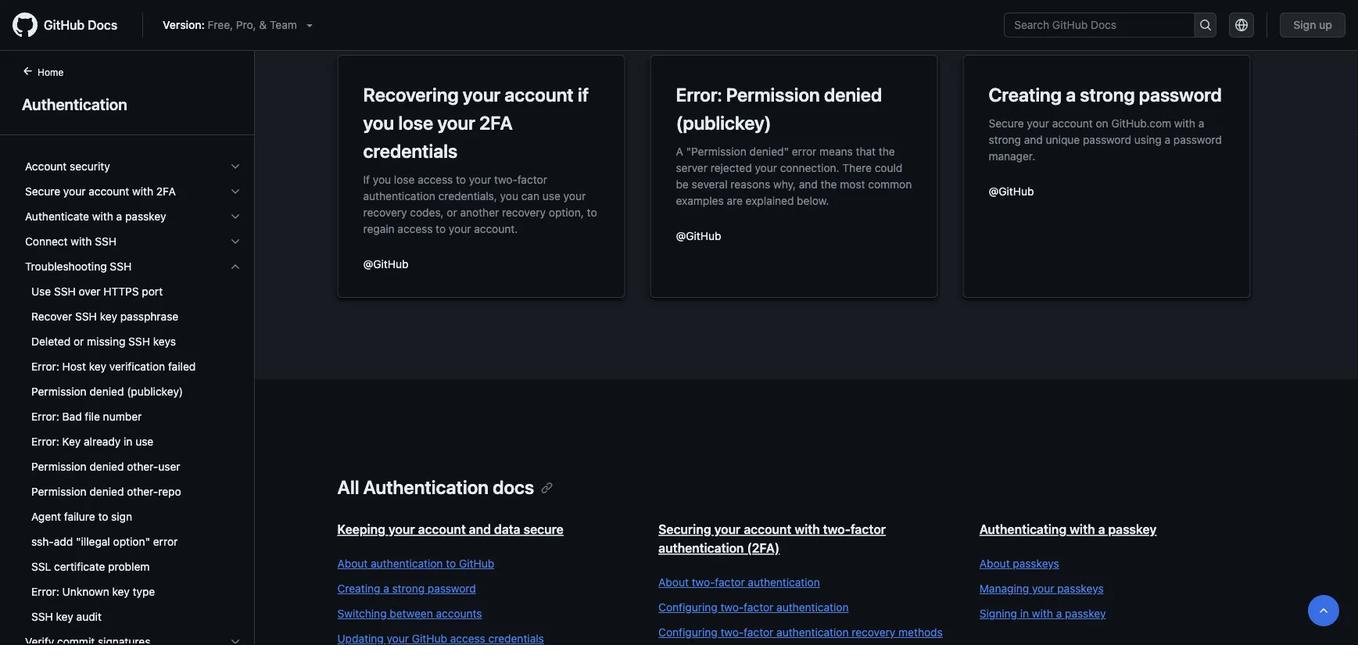 Task type: locate. For each thing, give the bounding box(es) containing it.
error: unknown key type link
[[19, 580, 248, 605]]

1 vertical spatial @github
[[676, 229, 722, 242]]

0 horizontal spatial authentication
[[22, 95, 127, 113]]

0 vertical spatial secure
[[989, 117, 1024, 129]]

scroll to top image
[[1318, 605, 1330, 617]]

secure up 'manager.'
[[989, 117, 1024, 129]]

to
[[456, 173, 466, 186], [587, 206, 597, 219], [436, 222, 446, 235], [98, 510, 108, 523], [446, 557, 456, 570]]

two- down securing
[[692, 576, 715, 589]]

and left data
[[469, 522, 491, 537]]

0 vertical spatial authentication
[[22, 95, 127, 113]]

if you lose access to your two-factor authentication credentials, you can use your recovery codes, or another recovery option, to regain access to your account.
[[363, 173, 597, 235]]

passphrase
[[120, 310, 179, 323]]

certificate
[[54, 560, 105, 573]]

two- up credentials,
[[494, 173, 518, 186]]

1 vertical spatial use
[[135, 435, 154, 448]]

a up switching between accounts
[[383, 582, 389, 595]]

0 horizontal spatial about
[[338, 557, 368, 570]]

configuring
[[659, 601, 718, 614], [659, 626, 718, 639]]

sc 9kayk9 0 image for connect with ssh
[[229, 235, 242, 248]]

1 vertical spatial passkeys
[[1058, 582, 1104, 595]]

sc 9kayk9 0 image for troubleshooting ssh
[[229, 260, 242, 273]]

troubleshooting ssh element
[[13, 254, 254, 630], [13, 279, 254, 630]]

are
[[727, 194, 743, 207]]

1 horizontal spatial about
[[659, 576, 689, 589]]

creating up unique
[[989, 84, 1062, 106]]

denied up permission denied other-repo
[[90, 460, 124, 473]]

2fa
[[479, 112, 513, 134], [156, 185, 176, 198]]

error up connection. on the top
[[792, 145, 817, 158]]

security
[[70, 160, 110, 173]]

error: down ssl
[[31, 585, 59, 598]]

and inside a "permission denied" error means that the server rejected your connection. there could be several reasons why, and the most common examples are explained below.
[[799, 178, 818, 190]]

sc 9kayk9 0 image for account security
[[229, 160, 242, 173]]

with inside securing your account with two-factor authentication (2fa)
[[795, 522, 820, 537]]

ssh left audit
[[31, 610, 53, 623]]

key right host
[[89, 360, 106, 373]]

connection.
[[780, 161, 840, 174]]

factor for about two-factor authentication
[[715, 576, 745, 589]]

authentication
[[22, 95, 127, 113], [363, 476, 489, 498]]

or up host
[[74, 335, 84, 348]]

authentication down home link
[[22, 95, 127, 113]]

1 horizontal spatial 2fa
[[479, 112, 513, 134]]

about authentication to github link
[[338, 556, 627, 572]]

home link
[[16, 65, 89, 81]]

permission inside "link"
[[31, 385, 87, 398]]

2 vertical spatial @github
[[363, 257, 409, 270]]

1 sc 9kayk9 0 image from the top
[[229, 160, 242, 173]]

two- down configuring two-factor authentication
[[721, 626, 744, 639]]

1 sc 9kayk9 0 image from the top
[[229, 185, 242, 198]]

credentials
[[363, 140, 458, 162]]

0 vertical spatial and
[[1025, 133, 1043, 146]]

your up the option,
[[564, 189, 586, 202]]

0 horizontal spatial in
[[124, 435, 133, 448]]

manager.
[[989, 149, 1036, 162]]

1 vertical spatial strong
[[989, 133, 1022, 146]]

1 vertical spatial access
[[398, 222, 433, 235]]

key for host
[[89, 360, 106, 373]]

0 vertical spatial strong
[[1080, 84, 1135, 106]]

two- for configuring two-factor authentication
[[721, 601, 744, 614]]

a down secure your account with 2fa dropdown button
[[116, 210, 122, 223]]

use
[[543, 189, 561, 202], [135, 435, 154, 448]]

password up 'accounts'
[[428, 582, 476, 595]]

error inside a "permission denied" error means that the server rejected your connection. there could be several reasons why, and the most common examples are explained below.
[[792, 145, 817, 158]]

ssh down "authenticate with a passkey"
[[95, 235, 117, 248]]

0 horizontal spatial secure
[[25, 185, 60, 198]]

1 horizontal spatial authentication
[[363, 476, 489, 498]]

1 horizontal spatial passkey
[[1065, 607, 1106, 620]]

secure inside dropdown button
[[25, 185, 60, 198]]

lose
[[398, 112, 434, 134], [394, 173, 415, 186]]

ssh up https
[[110, 260, 132, 273]]

authentication down "about two-factor authentication" link
[[777, 601, 849, 614]]

@github for creating a strong password
[[989, 185, 1034, 198]]

a down 'managing your passkeys'
[[1057, 607, 1062, 620]]

file
[[85, 410, 100, 423]]

your
[[463, 84, 501, 106], [438, 112, 475, 134], [1027, 117, 1050, 129], [755, 161, 777, 174], [469, 173, 491, 186], [63, 185, 86, 198], [564, 189, 586, 202], [449, 222, 471, 235], [389, 522, 415, 537], [715, 522, 741, 537], [1032, 582, 1055, 595]]

passkeys up 'managing your passkeys'
[[1013, 557, 1060, 570]]

secure for secure your account on github.com with a strong and unique password using a password manager.
[[989, 117, 1024, 129]]

@github down 'manager.'
[[989, 185, 1034, 198]]

keeping
[[338, 522, 386, 537]]

select language: current language is english image
[[1236, 19, 1249, 31]]

1 troubleshooting ssh element from the top
[[13, 254, 254, 630]]

tooltip
[[1309, 595, 1340, 627]]

sc 9kayk9 0 image inside account security dropdown button
[[229, 160, 242, 173]]

switching between accounts link
[[338, 606, 627, 622]]

error: for error: unknown key type
[[31, 585, 59, 598]]

1 horizontal spatial @github
[[676, 229, 722, 242]]

use right can
[[543, 189, 561, 202]]

2 horizontal spatial about
[[980, 557, 1010, 570]]

(publickey)
[[676, 112, 772, 134], [127, 385, 183, 398]]

error: up the "permission
[[676, 84, 722, 106]]

permission up bad
[[31, 385, 87, 398]]

github left docs
[[44, 18, 85, 32]]

2 sc 9kayk9 0 image from the top
[[229, 210, 242, 223]]

strong up on
[[1080, 84, 1135, 106]]

key left audit
[[56, 610, 73, 623]]

two- up "about two-factor authentication" link
[[823, 522, 851, 537]]

strong inside "secure your account on github.com with a strong and unique password using a password manager."
[[989, 133, 1022, 146]]

use ssh over https port
[[31, 285, 163, 298]]

deleted or missing ssh keys
[[31, 335, 176, 348]]

0 horizontal spatial 2fa
[[156, 185, 176, 198]]

audit
[[76, 610, 102, 623]]

denied for permission denied other-repo
[[90, 485, 124, 498]]

error: for error: bad file number
[[31, 410, 59, 423]]

1 horizontal spatial recovery
[[502, 206, 546, 219]]

ssh up verification
[[128, 335, 150, 348]]

@github for recovering your account if you lose your 2fa credentials
[[363, 257, 409, 270]]

1 vertical spatial passkey
[[1109, 522, 1157, 537]]

all authentication docs link
[[338, 476, 553, 498]]

to down codes,
[[436, 222, 446, 235]]

with up about passkeys link
[[1070, 522, 1096, 537]]

passkey inside dropdown button
[[125, 210, 166, 223]]

with right github.com
[[1175, 117, 1196, 129]]

@github for error: permission denied (publickey)
[[676, 229, 722, 242]]

switching
[[338, 607, 387, 620]]

error: down deleted
[[31, 360, 59, 373]]

your down another at the top of the page
[[449, 222, 471, 235]]

two- inside if you lose access to your two-factor authentication credentials, you can use your recovery codes, or another recovery option, to regain access to your account.
[[494, 173, 518, 186]]

account
[[505, 84, 574, 106], [1053, 117, 1093, 129], [89, 185, 129, 198], [418, 522, 466, 537], [744, 522, 792, 537]]

about for securing your account with two-factor authentication (2fa)
[[659, 576, 689, 589]]

secure inside "secure your account on github.com with a strong and unique password using a password manager."
[[989, 117, 1024, 129]]

configuring down configuring two-factor authentication
[[659, 626, 718, 639]]

authenticating
[[980, 522, 1067, 537]]

(publickey) down verification
[[127, 385, 183, 398]]

error: left bad
[[31, 410, 59, 423]]

two- inside securing your account with two-factor authentication (2fa)
[[823, 522, 851, 537]]

version:
[[163, 18, 205, 31]]

@github down examples
[[676, 229, 722, 242]]

1 horizontal spatial the
[[879, 145, 895, 158]]

error right option"
[[153, 535, 178, 548]]

account left the if
[[505, 84, 574, 106]]

2 horizontal spatial passkey
[[1109, 522, 1157, 537]]

0 horizontal spatial github
[[44, 18, 85, 32]]

0 vertical spatial the
[[879, 145, 895, 158]]

0 vertical spatial use
[[543, 189, 561, 202]]

0 vertical spatial access
[[418, 173, 453, 186]]

ssh inside ssh key audit link
[[31, 610, 53, 623]]

error: inside 'error: permission denied (publickey)'
[[676, 84, 722, 106]]

configuring for configuring two-factor authentication recovery methods
[[659, 626, 718, 639]]

key up missing
[[100, 310, 117, 323]]

sc 9kayk9 0 image
[[229, 160, 242, 173], [229, 210, 242, 223]]

0 horizontal spatial or
[[74, 335, 84, 348]]

connect with ssh button
[[19, 229, 248, 254]]

use
[[31, 285, 51, 298]]

ssh right use
[[54, 285, 76, 298]]

to inside 'troubleshooting ssh' element
[[98, 510, 108, 523]]

two- for configuring two-factor authentication recovery methods
[[721, 626, 744, 639]]

passkey up about passkeys link
[[1109, 522, 1157, 537]]

1 vertical spatial 2fa
[[156, 185, 176, 198]]

0 vertical spatial in
[[124, 435, 133, 448]]

2 other- from the top
[[127, 485, 158, 498]]

access up codes,
[[418, 173, 453, 186]]

1 vertical spatial error
[[153, 535, 178, 548]]

0 vertical spatial github
[[44, 18, 85, 32]]

your down denied"
[[755, 161, 777, 174]]

and down connection. on the top
[[799, 178, 818, 190]]

strong up switching between accounts
[[392, 582, 425, 595]]

access down codes,
[[398, 222, 433, 235]]

2 horizontal spatial recovery
[[852, 626, 896, 639]]

your right securing
[[715, 522, 741, 537]]

team
[[270, 18, 297, 31]]

account
[[25, 160, 67, 173]]

lose down 'recovering'
[[398, 112, 434, 134]]

unknown
[[62, 585, 109, 598]]

0 vertical spatial error
[[792, 145, 817, 158]]

below.
[[797, 194, 829, 207]]

2 horizontal spatial and
[[1025, 133, 1043, 146]]

0 vertical spatial other-
[[127, 460, 158, 473]]

2 horizontal spatial @github
[[989, 185, 1034, 198]]

2 vertical spatial you
[[500, 189, 519, 202]]

passkey
[[125, 210, 166, 223], [1109, 522, 1157, 537], [1065, 607, 1106, 620]]

in right signing
[[1021, 607, 1029, 620]]

or down credentials,
[[447, 206, 457, 219]]

repo
[[158, 485, 181, 498]]

0 vertical spatial lose
[[398, 112, 434, 134]]

you inside recovering your account if you lose your 2fa credentials
[[363, 112, 394, 134]]

authentication up codes,
[[363, 189, 436, 202]]

two-
[[494, 173, 518, 186], [823, 522, 851, 537], [692, 576, 715, 589], [721, 601, 744, 614], [721, 626, 744, 639]]

github.com
[[1112, 117, 1172, 129]]

factor inside if you lose access to your two-factor authentication credentials, you can use your recovery codes, or another recovery option, to regain access to your account.
[[518, 173, 547, 186]]

1 vertical spatial lose
[[394, 173, 415, 186]]

0 vertical spatial @github
[[989, 185, 1034, 198]]

denied inside "link"
[[90, 385, 124, 398]]

about down securing
[[659, 576, 689, 589]]

1 vertical spatial or
[[74, 335, 84, 348]]

number
[[103, 410, 142, 423]]

ssh inside connect with ssh dropdown button
[[95, 235, 117, 248]]

0 horizontal spatial the
[[821, 178, 837, 190]]

0 horizontal spatial (publickey)
[[127, 385, 183, 398]]

a right using
[[1165, 133, 1171, 146]]

ssh key audit
[[31, 610, 102, 623]]

0 vertical spatial creating
[[989, 84, 1062, 106]]

1 vertical spatial you
[[373, 173, 391, 186]]

0 horizontal spatial strong
[[392, 582, 425, 595]]

@github down regain on the top left
[[363, 257, 409, 270]]

in
[[124, 435, 133, 448], [1021, 607, 1029, 620]]

1 horizontal spatial strong
[[989, 133, 1022, 146]]

the up could
[[879, 145, 895, 158]]

denied for permission denied other-user
[[90, 460, 124, 473]]

"illegal
[[76, 535, 110, 548]]

1 vertical spatial secure
[[25, 185, 60, 198]]

data
[[494, 522, 521, 537]]

1 vertical spatial the
[[821, 178, 837, 190]]

0 horizontal spatial and
[[469, 522, 491, 537]]

sc 9kayk9 0 image
[[229, 185, 242, 198], [229, 235, 242, 248], [229, 260, 242, 273], [229, 636, 242, 645]]

3 sc 9kayk9 0 image from the top
[[229, 260, 242, 273]]

your inside dropdown button
[[63, 185, 86, 198]]

use inside 'troubleshooting ssh' element
[[135, 435, 154, 448]]

agent failure to sign link
[[19, 505, 248, 530]]

account inside "secure your account on github.com with a strong and unique password using a password manager."
[[1053, 117, 1093, 129]]

denied down permission denied other-user
[[90, 485, 124, 498]]

account inside securing your account with two-factor authentication (2fa)
[[744, 522, 792, 537]]

means
[[820, 145, 853, 158]]

factor for configuring two-factor authentication recovery methods
[[744, 626, 774, 639]]

failure
[[64, 510, 95, 523]]

1 horizontal spatial (publickey)
[[676, 112, 772, 134]]

denied"
[[750, 145, 789, 158]]

1 vertical spatial configuring
[[659, 626, 718, 639]]

methods
[[899, 626, 943, 639]]

with down 'managing your passkeys'
[[1032, 607, 1054, 620]]

(publickey) up the "permission
[[676, 112, 772, 134]]

authenticate with a passkey button
[[19, 204, 248, 229]]

about
[[338, 557, 368, 570], [980, 557, 1010, 570], [659, 576, 689, 589]]

github docs link
[[13, 13, 130, 38]]

and inside "secure your account on github.com with a strong and unique password using a password manager."
[[1025, 133, 1043, 146]]

you right if
[[373, 173, 391, 186]]

error: inside 'link'
[[31, 410, 59, 423]]

0 vertical spatial sc 9kayk9 0 image
[[229, 160, 242, 173]]

authenticate with a passkey
[[25, 210, 166, 223]]

authentication
[[363, 189, 436, 202], [659, 541, 744, 556], [371, 557, 443, 570], [748, 576, 820, 589], [777, 601, 849, 614], [777, 626, 849, 639]]

use down error: bad file number 'link'
[[135, 435, 154, 448]]

0 vertical spatial or
[[447, 206, 457, 219]]

0 vertical spatial (publickey)
[[676, 112, 772, 134]]

ssh inside deleted or missing ssh keys link
[[128, 335, 150, 348]]

1 horizontal spatial or
[[447, 206, 457, 219]]

2 sc 9kayk9 0 image from the top
[[229, 235, 242, 248]]

1 horizontal spatial use
[[543, 189, 561, 202]]

2 vertical spatial passkey
[[1065, 607, 1106, 620]]

sc 9kayk9 0 image inside connect with ssh dropdown button
[[229, 235, 242, 248]]

0 horizontal spatial @github
[[363, 257, 409, 270]]

permission up denied"
[[726, 84, 820, 106]]

1 vertical spatial in
[[1021, 607, 1029, 620]]

a inside 'signing in with a passkey' link
[[1057, 607, 1062, 620]]

account down all authentication docs link
[[418, 522, 466, 537]]

other- down permission denied other-user link
[[127, 485, 158, 498]]

option"
[[113, 535, 150, 548]]

2fa down account security dropdown button
[[156, 185, 176, 198]]

other- for repo
[[127, 485, 158, 498]]

1 vertical spatial and
[[799, 178, 818, 190]]

0 horizontal spatial passkey
[[125, 210, 166, 223]]

creating a strong password link
[[338, 581, 627, 597]]

1 vertical spatial other-
[[127, 485, 158, 498]]

troubleshooting
[[25, 260, 107, 273]]

error:
[[676, 84, 722, 106], [31, 360, 59, 373], [31, 410, 59, 423], [31, 435, 59, 448], [31, 585, 59, 598]]

1 horizontal spatial and
[[799, 178, 818, 190]]

0 horizontal spatial error
[[153, 535, 178, 548]]

permission down key
[[31, 460, 87, 473]]

2fa inside dropdown button
[[156, 185, 176, 198]]

1 configuring from the top
[[659, 601, 718, 614]]

the
[[879, 145, 895, 158], [821, 178, 837, 190]]

a
[[1066, 84, 1076, 106], [1199, 117, 1205, 129], [1165, 133, 1171, 146], [116, 210, 122, 223], [1099, 522, 1106, 537], [383, 582, 389, 595], [1057, 607, 1062, 620]]

sign up link
[[1281, 13, 1346, 38]]

permission for permission denied (publickey)
[[31, 385, 87, 398]]

explained
[[746, 194, 794, 207]]

other-
[[127, 460, 158, 473], [127, 485, 158, 498]]

0 vertical spatial 2fa
[[479, 112, 513, 134]]

error: left key
[[31, 435, 59, 448]]

github up 'creating a strong password' link
[[459, 557, 495, 570]]

2 configuring from the top
[[659, 626, 718, 639]]

factor
[[518, 173, 547, 186], [851, 522, 886, 537], [715, 576, 745, 589], [744, 601, 774, 614], [744, 626, 774, 639]]

keeping your account and data secure link
[[338, 522, 564, 537]]

1 vertical spatial (publickey)
[[127, 385, 183, 398]]

with up "about two-factor authentication" link
[[795, 522, 820, 537]]

about two-factor authentication
[[659, 576, 820, 589]]

sc 9kayk9 0 image for authenticate with a passkey
[[229, 210, 242, 223]]

1 vertical spatial sc 9kayk9 0 image
[[229, 210, 242, 223]]

and
[[1025, 133, 1043, 146], [799, 178, 818, 190], [469, 522, 491, 537]]

1 horizontal spatial secure
[[989, 117, 1024, 129]]

creating
[[989, 84, 1062, 106], [338, 582, 380, 595]]

0 vertical spatial you
[[363, 112, 394, 134]]

2 troubleshooting ssh element from the top
[[13, 279, 254, 630]]

2 horizontal spatial strong
[[1080, 84, 1135, 106]]

you left can
[[500, 189, 519, 202]]

account for data
[[418, 522, 466, 537]]

and up 'manager.'
[[1025, 133, 1043, 146]]

passkeys up signing in with a passkey
[[1058, 582, 1104, 595]]

managing
[[980, 582, 1029, 595]]

troubleshooting ssh element containing use ssh over https port
[[13, 279, 254, 630]]

denied down error: host key verification failed
[[90, 385, 124, 398]]

password right using
[[1174, 133, 1222, 146]]

creating a strong password
[[989, 84, 1222, 106], [338, 582, 476, 595]]

sc 9kayk9 0 image inside troubleshooting ssh dropdown button
[[229, 260, 242, 273]]

account for you
[[505, 84, 574, 106]]

error: permission denied (publickey)
[[676, 84, 883, 134]]

two- for about two-factor authentication
[[692, 576, 715, 589]]

troubleshooting ssh button
[[19, 254, 248, 279]]

passkeys
[[1013, 557, 1060, 570], [1058, 582, 1104, 595]]

you up credentials
[[363, 112, 394, 134]]

other- for user
[[127, 460, 158, 473]]

1 vertical spatial github
[[459, 557, 495, 570]]

search image
[[1200, 19, 1212, 31]]

4 sc 9kayk9 0 image from the top
[[229, 636, 242, 645]]

ssl
[[31, 560, 51, 573]]

in inside authentication element
[[124, 435, 133, 448]]

0 vertical spatial configuring
[[659, 601, 718, 614]]

sc 9kayk9 0 image inside authenticate with a passkey dropdown button
[[229, 210, 242, 223]]

recovery left methods
[[852, 626, 896, 639]]

2 vertical spatial and
[[469, 522, 491, 537]]

1 vertical spatial creating a strong password
[[338, 582, 476, 595]]

account inside recovering your account if you lose your 2fa credentials
[[505, 84, 574, 106]]

permission up agent on the bottom of the page
[[31, 485, 87, 498]]

recovery down can
[[502, 206, 546, 219]]

about two-factor authentication link
[[659, 575, 949, 591]]

None search field
[[1004, 13, 1217, 38]]

1 horizontal spatial error
[[792, 145, 817, 158]]

1 other- from the top
[[127, 460, 158, 473]]

account up "authenticate with a passkey"
[[89, 185, 129, 198]]

1 horizontal spatial in
[[1021, 607, 1029, 620]]

deleted or missing ssh keys link
[[19, 329, 248, 354]]

strong
[[1080, 84, 1135, 106], [989, 133, 1022, 146], [392, 582, 425, 595]]

account up unique
[[1053, 117, 1093, 129]]

passkey down secure your account with 2fa dropdown button
[[125, 210, 166, 223]]

0 horizontal spatial creating
[[338, 582, 380, 595]]

denied up that
[[824, 84, 883, 106]]

1 horizontal spatial creating a strong password
[[989, 84, 1222, 106]]

ssh down over
[[75, 310, 97, 323]]

@github
[[989, 185, 1034, 198], [676, 229, 722, 242], [363, 257, 409, 270]]

0 vertical spatial passkey
[[125, 210, 166, 223]]

your down 'recovering'
[[438, 112, 475, 134]]

lose inside recovering your account if you lose your 2fa credentials
[[398, 112, 434, 134]]

error: unknown key type
[[31, 585, 155, 598]]

sc 9kayk9 0 image inside secure your account with 2fa dropdown button
[[229, 185, 242, 198]]

strong up 'manager.'
[[989, 133, 1022, 146]]

0 horizontal spatial use
[[135, 435, 154, 448]]

lose down credentials
[[394, 173, 415, 186]]

permission for permission denied other-repo
[[31, 485, 87, 498]]

github
[[44, 18, 85, 32], [459, 557, 495, 570]]

account inside dropdown button
[[89, 185, 129, 198]]



Task type: describe. For each thing, give the bounding box(es) containing it.
key for ssh
[[100, 310, 117, 323]]

error inside 'troubleshooting ssh' element
[[153, 535, 178, 548]]

ssh-
[[31, 535, 54, 548]]

sc 9kayk9 0 image for secure your account with 2fa
[[229, 185, 242, 198]]

1 horizontal spatial github
[[459, 557, 495, 570]]

error: bad file number link
[[19, 404, 248, 429]]

with inside "secure your account on github.com with a strong and unique password using a password manager."
[[1175, 117, 1196, 129]]

signing
[[980, 607, 1018, 620]]

codes,
[[410, 206, 444, 219]]

Search GitHub Docs search field
[[1005, 13, 1195, 37]]

1 vertical spatial authentication
[[363, 476, 489, 498]]

about for authenticating with a passkey
[[980, 557, 1010, 570]]

to down keeping your account and data secure link
[[446, 557, 456, 570]]

agent failure to sign
[[31, 510, 132, 523]]

credentials,
[[439, 189, 497, 202]]

1 vertical spatial creating
[[338, 582, 380, 595]]

(publickey) inside "link"
[[127, 385, 183, 398]]

1 horizontal spatial creating
[[989, 84, 1062, 106]]

key for unknown
[[112, 585, 130, 598]]

authentication inside if you lose access to your two-factor authentication credentials, you can use your recovery codes, or another recovery option, to regain access to your account.
[[363, 189, 436, 202]]

most
[[840, 178, 865, 190]]

docs
[[88, 18, 117, 32]]

sign
[[111, 510, 132, 523]]

user
[[158, 460, 180, 473]]

authentication up configuring two-factor authentication link
[[748, 576, 820, 589]]

to right the option,
[[587, 206, 597, 219]]

password down on
[[1083, 133, 1132, 146]]

securing
[[659, 522, 711, 537]]

reasons
[[731, 178, 771, 190]]

configuring two-factor authentication link
[[659, 600, 949, 616]]

your up credentials,
[[469, 173, 491, 186]]

configuring for configuring two-factor authentication
[[659, 601, 718, 614]]

permission inside 'error: permission denied (publickey)'
[[726, 84, 820, 106]]

configuring two-factor authentication recovery methods link
[[659, 625, 949, 641]]

about passkeys
[[980, 557, 1060, 570]]

about for keeping your account and data secure
[[338, 557, 368, 570]]

2 vertical spatial strong
[[392, 582, 425, 595]]

ssh-add "illegal option" error
[[31, 535, 178, 548]]

examples
[[676, 194, 724, 207]]

triangle down image
[[303, 19, 316, 31]]

ssh inside troubleshooting ssh dropdown button
[[110, 260, 132, 273]]

0 vertical spatial passkeys
[[1013, 557, 1060, 570]]

rejected
[[711, 161, 752, 174]]

factor for configuring two-factor authentication
[[744, 601, 774, 614]]

recover ssh key passphrase link
[[19, 304, 248, 329]]

https
[[104, 285, 139, 298]]

permission for permission denied other-user
[[31, 460, 87, 473]]

another
[[460, 206, 499, 219]]

ssh key audit link
[[19, 605, 248, 630]]

sign up
[[1294, 18, 1333, 31]]

sign
[[1294, 18, 1317, 31]]

secure for secure your account with 2fa
[[25, 185, 60, 198]]

authentication inside securing your account with two-factor authentication (2fa)
[[659, 541, 744, 556]]

secure
[[524, 522, 564, 537]]

a up unique
[[1066, 84, 1076, 106]]

0 horizontal spatial creating a strong password
[[338, 582, 476, 595]]

switching between accounts
[[338, 607, 482, 620]]

password up github.com
[[1139, 84, 1222, 106]]

be
[[676, 178, 689, 190]]

bad
[[62, 410, 82, 423]]

unique
[[1046, 133, 1080, 146]]

authentication element
[[0, 63, 255, 645]]

authentication up switching between accounts
[[371, 557, 443, 570]]

account for github.com
[[1053, 117, 1093, 129]]

version: free, pro, & team
[[163, 18, 297, 31]]

0 horizontal spatial recovery
[[363, 206, 407, 219]]

configuring two-factor authentication recovery methods
[[659, 626, 943, 639]]

error: key already in use
[[31, 435, 154, 448]]

why,
[[774, 178, 796, 190]]

using
[[1135, 133, 1162, 146]]

with down account security dropdown button
[[132, 185, 153, 198]]

pro,
[[236, 18, 256, 31]]

recovering
[[363, 84, 459, 106]]

or inside if you lose access to your two-factor authentication credentials, you can use your recovery codes, or another recovery option, to regain access to your account.
[[447, 206, 457, 219]]

if
[[363, 173, 370, 186]]

"permission
[[686, 145, 747, 158]]

(publickey) inside 'error: permission denied (publickey)'
[[676, 112, 772, 134]]

verification
[[109, 360, 165, 373]]

a up about passkeys link
[[1099, 522, 1106, 537]]

managing your passkeys link
[[980, 581, 1270, 597]]

error: host key verification failed link
[[19, 354, 248, 379]]

permission denied other-repo
[[31, 485, 181, 498]]

troubleshooting ssh element containing troubleshooting ssh
[[13, 254, 254, 630]]

your up signing in with a passkey
[[1032, 582, 1055, 595]]

recover ssh key passphrase
[[31, 310, 179, 323]]

several
[[692, 178, 728, 190]]

accounts
[[436, 607, 482, 620]]

ssh-add "illegal option" error link
[[19, 530, 248, 555]]

connect with ssh
[[25, 235, 117, 248]]

use inside if you lose access to your two-factor authentication credentials, you can use your recovery codes, or another recovery option, to regain access to your account.
[[543, 189, 561, 202]]

host
[[62, 360, 86, 373]]

type
[[133, 585, 155, 598]]

github docs
[[44, 18, 117, 32]]

lose inside if you lose access to your two-factor authentication credentials, you can use your recovery codes, or another recovery option, to regain access to your account.
[[394, 173, 415, 186]]

port
[[142, 285, 163, 298]]

can
[[522, 189, 540, 202]]

ssh inside recover ssh key passphrase link
[[75, 310, 97, 323]]

secure your account with 2fa
[[25, 185, 176, 198]]

securing your account with two-factor authentication (2fa)
[[659, 522, 886, 556]]

could
[[875, 161, 903, 174]]

your inside "secure your account on github.com with a strong and unique password using a password manager."
[[1027, 117, 1050, 129]]

passkey for authenticating with a passkey
[[1109, 522, 1157, 537]]

error: for error: host key verification failed
[[31, 360, 59, 373]]

2fa inside recovering your account if you lose your 2fa credentials
[[479, 112, 513, 134]]

your right 'recovering'
[[463, 84, 501, 106]]

your up about authentication to github
[[389, 522, 415, 537]]

server
[[676, 161, 708, 174]]

passkey for authenticate with a passkey
[[125, 210, 166, 223]]

with up troubleshooting ssh
[[71, 235, 92, 248]]

account for two-
[[744, 522, 792, 537]]

error: key already in use link
[[19, 429, 248, 454]]

denied inside 'error: permission denied (publickey)'
[[824, 84, 883, 106]]

authentication link
[[19, 92, 235, 116]]

with down secure your account with 2fa
[[92, 210, 113, 223]]

authentication down configuring two-factor authentication link
[[777, 626, 849, 639]]

or inside 'troubleshooting ssh' element
[[74, 335, 84, 348]]

failed
[[168, 360, 196, 373]]

there
[[843, 161, 872, 174]]

0 vertical spatial creating a strong password
[[989, 84, 1222, 106]]

error: for error: key already in use
[[31, 435, 59, 448]]

account for 2fa
[[89, 185, 129, 198]]

recover
[[31, 310, 72, 323]]

permission denied (publickey)
[[31, 385, 183, 398]]

(2fa)
[[747, 541, 780, 556]]

ssl certificate problem link
[[19, 555, 248, 580]]

authenticate
[[25, 210, 89, 223]]

connect
[[25, 235, 68, 248]]

a right github.com
[[1199, 117, 1205, 129]]

your inside securing your account with two-factor authentication (2fa)
[[715, 522, 741, 537]]

to up credentials,
[[456, 173, 466, 186]]

authenticating with a passkey
[[980, 522, 1157, 537]]

recovering your account if you lose your 2fa credentials
[[363, 84, 589, 162]]

deleted
[[31, 335, 71, 348]]

configuring two-factor authentication
[[659, 601, 849, 614]]

your inside a "permission denied" error means that the server rejected your connection. there could be several reasons why, and the most common examples are explained below.
[[755, 161, 777, 174]]

factor inside securing your account with two-factor authentication (2fa)
[[851, 522, 886, 537]]

a
[[676, 145, 683, 158]]

error: for error: permission denied (publickey)
[[676, 84, 722, 106]]

troubleshooting ssh
[[25, 260, 132, 273]]

key
[[62, 435, 81, 448]]

a inside authenticate with a passkey dropdown button
[[116, 210, 122, 223]]

a inside 'creating a strong password' link
[[383, 582, 389, 595]]

denied for permission denied (publickey)
[[90, 385, 124, 398]]

permission denied other-repo link
[[19, 479, 248, 505]]

all authentication docs
[[338, 476, 534, 498]]

authentication inside authentication link
[[22, 95, 127, 113]]

on
[[1096, 117, 1109, 129]]

ssh inside use ssh over https port 'link'
[[54, 285, 76, 298]]

over
[[79, 285, 101, 298]]

docs
[[493, 476, 534, 498]]

about authentication to github
[[338, 557, 495, 570]]

error: host key verification failed
[[31, 360, 196, 373]]



Task type: vqa. For each thing, say whether or not it's contained in the screenshot.


